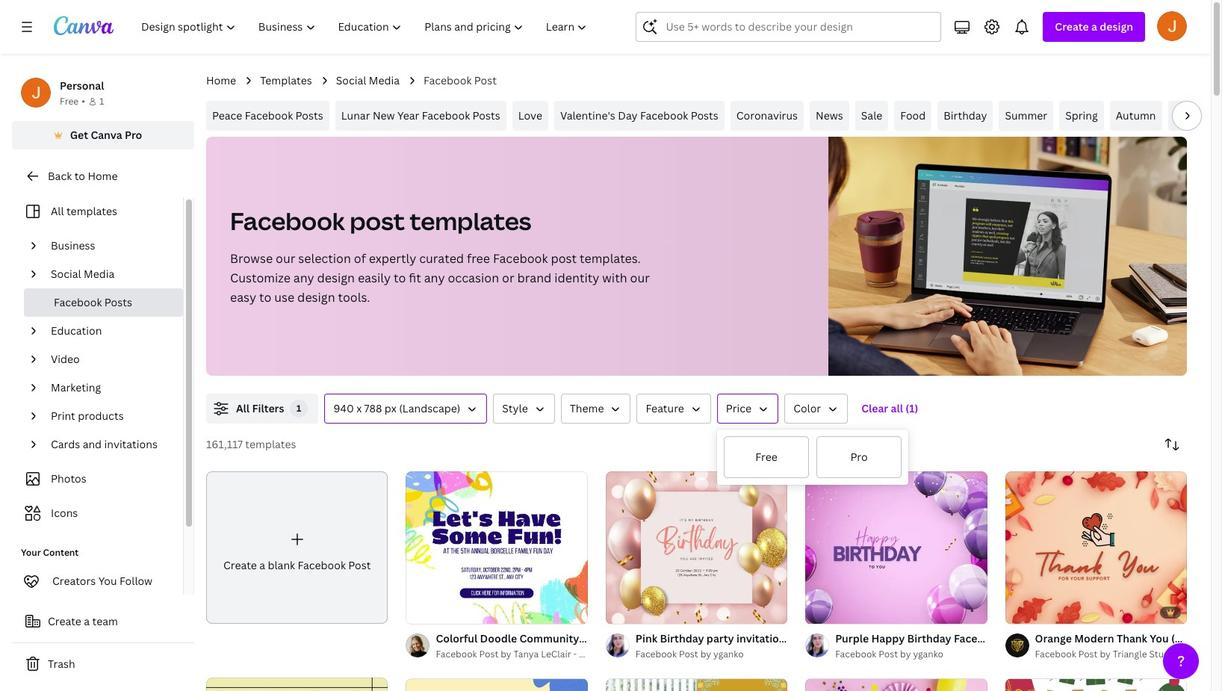Task type: locate. For each thing, give the bounding box(es) containing it.
templates for 161,117 templates
[[245, 437, 296, 451]]

year
[[398, 108, 419, 123]]

1 right •
[[99, 95, 104, 108]]

free for free •
[[60, 95, 79, 108]]

jeremy miller image
[[1158, 11, 1187, 41]]

0 vertical spatial social media link
[[336, 72, 400, 89]]

2 horizontal spatial a
[[1092, 19, 1098, 34]]

home up all templates link at the top of page
[[88, 169, 118, 183]]

any
[[294, 270, 314, 286], [424, 270, 445, 286]]

post left happy
[[840, 632, 863, 646]]

create inside create a design dropdown button
[[1055, 19, 1089, 34]]

winter link
[[1168, 101, 1214, 131]]

and
[[83, 437, 102, 451]]

icons link
[[21, 499, 174, 528]]

occasion
[[448, 270, 499, 286]]

0 horizontal spatial studio
[[618, 648, 646, 661]]

orange
[[1035, 632, 1072, 646]]

2 studio from the left
[[1150, 648, 1178, 661]]

social media link up the facebook posts
[[45, 260, 174, 288]]

by inside orange modern thank you (facebook facebook post by triangle studio team
[[1100, 648, 1111, 661]]

0 horizontal spatial social
[[51, 267, 81, 281]]

2 facebook post by yganko link from the left
[[836, 648, 988, 662]]

by down happy
[[901, 648, 911, 661]]

posts inside "link"
[[296, 108, 323, 123]]

0 horizontal spatial 1
[[99, 95, 104, 108]]

white gold modern elegant happy retirement greeting facebook post image
[[606, 679, 788, 691]]

yganko inside pink birthday party invitation facebook post facebook post by yganko
[[714, 648, 744, 661]]

facebook inside create a blank facebook post "element"
[[298, 558, 346, 572]]

1
[[99, 95, 104, 108], [297, 402, 302, 415]]

0 vertical spatial media
[[369, 73, 400, 87]]

colorful doodle community event announcement facebook post image
[[406, 472, 588, 624]]

to right back
[[74, 169, 85, 183]]

0 horizontal spatial pro
[[125, 128, 142, 142]]

all templates
[[51, 204, 117, 218]]

social media link up lunar
[[336, 72, 400, 89]]

templates down back to home
[[66, 204, 117, 218]]

1 horizontal spatial facebook post by yganko link
[[836, 648, 988, 662]]

you inside orange modern thank you (facebook facebook post by triangle studio team
[[1150, 632, 1169, 646]]

home up peace
[[206, 73, 236, 87]]

birthday
[[944, 108, 988, 123], [660, 632, 704, 646], [908, 632, 952, 646]]

video
[[51, 352, 80, 366]]

love
[[518, 108, 543, 123]]

purple
[[836, 632, 869, 646]]

create inside create a blank facebook post "element"
[[223, 558, 257, 572]]

our up customize
[[276, 250, 295, 267]]

our
[[276, 250, 295, 267], [630, 270, 650, 286]]

media up the facebook posts
[[84, 267, 115, 281]]

personal
[[60, 78, 104, 93]]

any up the use
[[294, 270, 314, 286]]

a for design
[[1092, 19, 1098, 34]]

1 facebook post by yganko link from the left
[[636, 648, 788, 662]]

1 by from the left
[[701, 648, 712, 661]]

1 vertical spatial pro
[[851, 450, 868, 464]]

social down business
[[51, 267, 81, 281]]

purple happy birthday facebook post facebook post by yganko
[[836, 632, 1028, 661]]

1 horizontal spatial our
[[630, 270, 650, 286]]

feature button
[[637, 394, 711, 424]]

pro
[[125, 128, 142, 142], [851, 450, 868, 464]]

1 vertical spatial media
[[84, 267, 115, 281]]

0 horizontal spatial all
[[51, 204, 64, 218]]

post inside "element"
[[348, 558, 371, 572]]

posts down the templates link
[[296, 108, 323, 123]]

facebook post templates
[[230, 205, 532, 237]]

facebook post by tanya leclair - so swell studio link
[[436, 648, 646, 662]]

your content
[[21, 546, 79, 559]]

yganko down party
[[714, 648, 744, 661]]

all left 'filters'
[[236, 401, 250, 416]]

0 horizontal spatial to
[[74, 169, 85, 183]]

1 right 'filters'
[[297, 402, 302, 415]]

studio left team
[[1150, 648, 1178, 661]]

0 vertical spatial you
[[98, 574, 117, 588]]

design right the use
[[297, 289, 335, 306]]

1 horizontal spatial create
[[223, 558, 257, 572]]

1 horizontal spatial home
[[206, 73, 236, 87]]

1 horizontal spatial free
[[756, 450, 778, 464]]

0 vertical spatial design
[[1100, 19, 1134, 34]]

education link
[[45, 317, 174, 345]]

blue and yellow gradient oval photo frame facebook post image
[[206, 678, 388, 691]]

1 horizontal spatial social media
[[336, 73, 400, 87]]

team
[[92, 614, 118, 628]]

0 vertical spatial to
[[74, 169, 85, 183]]

0 horizontal spatial any
[[294, 270, 314, 286]]

a for blank
[[260, 558, 265, 572]]

2 horizontal spatial create
[[1055, 19, 1089, 34]]

our right with
[[630, 270, 650, 286]]

2 vertical spatial design
[[297, 289, 335, 306]]

browse our selection of expertly curated free facebook post templates. customize any design easily to fit any occasion or brand identity with our easy to use design tools.
[[230, 250, 650, 306]]

2 by from the left
[[501, 648, 512, 661]]

design down selection
[[317, 270, 355, 286]]

1 vertical spatial social media
[[51, 267, 115, 281]]

2 yganko from the left
[[914, 648, 944, 661]]

2 vertical spatial a
[[84, 614, 90, 628]]

0 vertical spatial a
[[1092, 19, 1098, 34]]

1 horizontal spatial yganko
[[914, 648, 944, 661]]

pro inside "pro" button
[[851, 450, 868, 464]]

0 horizontal spatial a
[[84, 614, 90, 628]]

with
[[603, 270, 627, 286]]

posts
[[296, 108, 323, 123], [473, 108, 500, 123], [691, 108, 719, 123], [104, 295, 132, 309]]

party
[[707, 632, 734, 646]]

social media down business
[[51, 267, 115, 281]]

a inside "element"
[[260, 558, 265, 572]]

social media up lunar
[[336, 73, 400, 87]]

post left orange
[[1006, 632, 1028, 646]]

1 horizontal spatial all
[[236, 401, 250, 416]]

you left follow
[[98, 574, 117, 588]]

a inside button
[[84, 614, 90, 628]]

facebook inside the peace facebook posts "link"
[[245, 108, 293, 123]]

1 horizontal spatial a
[[260, 558, 265, 572]]

by down party
[[701, 648, 712, 661]]

0 horizontal spatial our
[[276, 250, 295, 267]]

by down 'modern'
[[1100, 648, 1111, 661]]

home
[[206, 73, 236, 87], [88, 169, 118, 183]]

1 any from the left
[[294, 270, 314, 286]]

all down back
[[51, 204, 64, 218]]

all for all templates
[[51, 204, 64, 218]]

all
[[891, 401, 903, 416]]

coronavirus
[[737, 108, 798, 123]]

post inside pink birthday party invitation facebook post facebook post by yganko
[[840, 632, 863, 646]]

1 vertical spatial home
[[88, 169, 118, 183]]

autumn link
[[1110, 101, 1162, 131]]

3 by from the left
[[901, 648, 911, 661]]

love link
[[512, 101, 549, 131]]

1 horizontal spatial to
[[259, 289, 271, 306]]

0 vertical spatial social media
[[336, 73, 400, 87]]

selection
[[298, 250, 351, 267]]

1 vertical spatial all
[[236, 401, 250, 416]]

facebook post by yganko link down party
[[636, 648, 788, 662]]

a
[[1092, 19, 1098, 34], [260, 558, 265, 572], [84, 614, 90, 628]]

a inside dropdown button
[[1092, 19, 1098, 34]]

1 horizontal spatial templates
[[245, 437, 296, 451]]

news link
[[810, 101, 850, 131]]

design
[[1100, 19, 1134, 34], [317, 270, 355, 286], [297, 289, 335, 306]]

4 by from the left
[[1100, 648, 1111, 661]]

food
[[901, 108, 926, 123]]

facebook post by yganko link down happy
[[836, 648, 988, 662]]

posts up education link
[[104, 295, 132, 309]]

create inside create a team button
[[48, 614, 81, 628]]

sale link
[[856, 101, 889, 131]]

2 horizontal spatial to
[[394, 270, 406, 286]]

identity
[[555, 270, 600, 286]]

by inside pink birthday party invitation facebook post facebook post by yganko
[[701, 648, 712, 661]]

tanya
[[514, 648, 539, 661]]

1 horizontal spatial any
[[424, 270, 445, 286]]

media up new
[[369, 73, 400, 87]]

cards and invitations
[[51, 437, 158, 451]]

post inside browse our selection of expertly curated free facebook post templates. customize any design easily to fit any occasion or brand identity with our easy to use design tools.
[[551, 250, 577, 267]]

0 vertical spatial free
[[60, 95, 79, 108]]

free down price button
[[756, 450, 778, 464]]

1 vertical spatial social
[[51, 267, 81, 281]]

free
[[60, 95, 79, 108], [756, 450, 778, 464]]

post up expertly in the top of the page
[[350, 205, 405, 237]]

0 horizontal spatial yganko
[[714, 648, 744, 661]]

facebook post
[[424, 73, 497, 87]]

1 horizontal spatial 1
[[297, 402, 302, 415]]

content
[[43, 546, 79, 559]]

free left •
[[60, 95, 79, 108]]

pro inside get canva pro button
[[125, 128, 142, 142]]

get canva pro button
[[12, 121, 194, 149]]

create a team button
[[12, 607, 194, 637]]

1 vertical spatial you
[[1150, 632, 1169, 646]]

all
[[51, 204, 64, 218], [236, 401, 250, 416]]

by left tanya
[[501, 648, 512, 661]]

1 vertical spatial social media link
[[45, 260, 174, 288]]

templates down 'filters'
[[245, 437, 296, 451]]

education
[[51, 324, 102, 338]]

any right fit
[[424, 270, 445, 286]]

pro down clear
[[851, 450, 868, 464]]

feature
[[646, 401, 684, 416]]

to left fit
[[394, 270, 406, 286]]

free
[[467, 250, 490, 267]]

•
[[82, 95, 85, 108]]

pink birthday party invitation facebook post image
[[606, 472, 788, 624]]

1 vertical spatial free
[[756, 450, 778, 464]]

0 horizontal spatial facebook post by yganko link
[[636, 648, 788, 662]]

birthday right happy
[[908, 632, 952, 646]]

templates up free
[[410, 205, 532, 237]]

None search field
[[636, 12, 942, 42]]

0 vertical spatial all
[[51, 204, 64, 218]]

1 vertical spatial 1
[[297, 402, 302, 415]]

post up 'identity'
[[551, 250, 577, 267]]

facebook post by triangle studio team link
[[1035, 648, 1203, 662]]

video link
[[45, 345, 174, 374]]

2 any from the left
[[424, 270, 445, 286]]

0 vertical spatial create
[[1055, 19, 1089, 34]]

valentine's day facebook posts link
[[554, 101, 725, 131]]

1 horizontal spatial pro
[[851, 450, 868, 464]]

161,117
[[206, 437, 243, 451]]

post inside pink birthday party invitation facebook post facebook post by yganko
[[679, 648, 699, 661]]

0 horizontal spatial home
[[88, 169, 118, 183]]

0 vertical spatial pro
[[125, 128, 142, 142]]

social media
[[336, 73, 400, 87], [51, 267, 115, 281]]

(facebook
[[1172, 632, 1223, 646]]

0 vertical spatial 1
[[99, 95, 104, 108]]

triangle
[[1113, 648, 1148, 661]]

birthday right pink in the right bottom of the page
[[660, 632, 704, 646]]

leclair
[[541, 648, 571, 661]]

orange modern thank you (facebook post) image
[[1006, 472, 1187, 624]]

you
[[98, 574, 117, 588], [1150, 632, 1169, 646]]

1 yganko from the left
[[714, 648, 744, 661]]

create for create a blank facebook post
[[223, 558, 257, 572]]

1 vertical spatial create
[[223, 558, 257, 572]]

2 vertical spatial to
[[259, 289, 271, 306]]

studio down pink in the right bottom of the page
[[618, 648, 646, 661]]

yellow and blue minimalist monotone economy civil society sdg facebook post image
[[406, 679, 588, 691]]

get
[[70, 128, 88, 142]]

0 horizontal spatial templates
[[66, 204, 117, 218]]

0 horizontal spatial free
[[60, 95, 79, 108]]

easily
[[358, 270, 391, 286]]

to left the use
[[259, 289, 271, 306]]

design left the jeremy miller "icon"
[[1100, 19, 1134, 34]]

yganko down purple happy birthday facebook post link
[[914, 648, 944, 661]]

Sort by button
[[1158, 430, 1187, 460]]

brand
[[517, 270, 552, 286]]

peace
[[212, 108, 242, 123]]

style
[[502, 401, 528, 416]]

create for create a team
[[48, 614, 81, 628]]

lunar
[[341, 108, 370, 123]]

modern
[[1075, 632, 1115, 646]]

1 horizontal spatial studio
[[1150, 648, 1178, 661]]

2 vertical spatial create
[[48, 614, 81, 628]]

you right thank
[[1150, 632, 1169, 646]]

1 vertical spatial our
[[630, 270, 650, 286]]

0 vertical spatial social
[[336, 73, 366, 87]]

pro right the canva
[[125, 128, 142, 142]]

0 horizontal spatial create
[[48, 614, 81, 628]]

1 vertical spatial a
[[260, 558, 265, 572]]

1 horizontal spatial you
[[1150, 632, 1169, 646]]

purple happy birthday facebook post link
[[836, 631, 1028, 648]]

free inside button
[[756, 450, 778, 464]]

social up lunar
[[336, 73, 366, 87]]

social media link
[[336, 72, 400, 89], [45, 260, 174, 288]]



Task type: describe. For each thing, give the bounding box(es) containing it.
0 horizontal spatial media
[[84, 267, 115, 281]]

creators
[[52, 574, 96, 588]]

all for all filters
[[236, 401, 250, 416]]

browse
[[230, 250, 273, 267]]

a for team
[[84, 614, 90, 628]]

business link
[[45, 232, 174, 260]]

or
[[502, 270, 515, 286]]

create a blank facebook post link
[[206, 472, 388, 624]]

post inside orange modern thank you (facebook facebook post by triangle studio team
[[1079, 648, 1098, 661]]

products
[[78, 409, 124, 423]]

clear all (1) button
[[854, 394, 926, 424]]

cards
[[51, 437, 80, 451]]

theme button
[[561, 394, 631, 424]]

your
[[21, 546, 41, 559]]

facebook posts
[[54, 295, 132, 309]]

coronavirus link
[[731, 101, 804, 131]]

birthday right food
[[944, 108, 988, 123]]

1 vertical spatial design
[[317, 270, 355, 286]]

price button
[[717, 394, 779, 424]]

post inside purple happy birthday facebook post facebook post by yganko
[[879, 648, 898, 661]]

0 horizontal spatial social media link
[[45, 260, 174, 288]]

yganko inside purple happy birthday facebook post facebook post by yganko
[[914, 648, 944, 661]]

facebook inside facebook post by tanya leclair - so swell studio link
[[436, 648, 477, 661]]

(1)
[[906, 401, 919, 416]]

free •
[[60, 95, 85, 108]]

use
[[274, 289, 295, 306]]

business
[[51, 238, 95, 253]]

facebook inside orange modern thank you (facebook facebook post by triangle studio team
[[1035, 648, 1077, 661]]

post inside purple happy birthday facebook post facebook post by yganko
[[1006, 632, 1028, 646]]

facebook post by tanya leclair - so swell studio
[[436, 648, 646, 661]]

new
[[373, 108, 395, 123]]

print
[[51, 409, 75, 423]]

print products link
[[45, 402, 174, 430]]

facebook inside valentine's day facebook posts link
[[640, 108, 689, 123]]

birthday inside pink birthday party invitation facebook post facebook post by yganko
[[660, 632, 704, 646]]

px
[[385, 401, 397, 416]]

thank
[[1117, 632, 1148, 646]]

templates for all templates
[[66, 204, 117, 218]]

facebook post by yganko link for party
[[636, 648, 788, 662]]

news
[[816, 108, 844, 123]]

theme
[[570, 401, 604, 416]]

1 studio from the left
[[618, 648, 646, 661]]

0 vertical spatial our
[[276, 250, 295, 267]]

sale
[[861, 108, 883, 123]]

1 filter options selected element
[[290, 400, 308, 418]]

happy
[[872, 632, 905, 646]]

1 horizontal spatial media
[[369, 73, 400, 87]]

788
[[364, 401, 382, 416]]

expertly
[[369, 250, 416, 267]]

invitation
[[737, 632, 786, 646]]

create a blank facebook post element
[[206, 472, 388, 624]]

facebook inside lunar new year facebook posts link
[[422, 108, 470, 123]]

creators you follow link
[[12, 566, 183, 596]]

so
[[579, 648, 590, 661]]

all templates link
[[21, 197, 174, 226]]

posts left coronavirus
[[691, 108, 719, 123]]

fit
[[409, 270, 421, 286]]

white red green cute and fun christmas party facebook post image
[[1006, 679, 1187, 691]]

birthday inside purple happy birthday facebook post facebook post by yganko
[[908, 632, 952, 646]]

easy
[[230, 289, 256, 306]]

print products
[[51, 409, 124, 423]]

1 horizontal spatial social
[[336, 73, 366, 87]]

trash
[[48, 657, 75, 671]]

create a design
[[1055, 19, 1134, 34]]

color button
[[785, 394, 848, 424]]

trash link
[[12, 649, 194, 679]]

by inside purple happy birthday facebook post facebook post by yganko
[[901, 648, 911, 661]]

all filters
[[236, 401, 284, 416]]

161,117 templates
[[206, 437, 296, 451]]

spring link
[[1060, 101, 1104, 131]]

lunar new year facebook posts
[[341, 108, 500, 123]]

-
[[574, 648, 577, 661]]

0 horizontal spatial social media
[[51, 267, 115, 281]]

940
[[334, 401, 354, 416]]

invitations
[[104, 437, 158, 451]]

peace facebook posts
[[212, 108, 323, 123]]

swell
[[592, 648, 615, 661]]

0 horizontal spatial you
[[98, 574, 117, 588]]

birthday link
[[938, 101, 994, 131]]

1 vertical spatial to
[[394, 270, 406, 286]]

facebook post by yganko link for birthday
[[836, 648, 988, 662]]

1 horizontal spatial social media link
[[336, 72, 400, 89]]

top level navigation element
[[132, 12, 600, 42]]

create a blank facebook post
[[223, 558, 371, 572]]

cards and invitations link
[[45, 430, 174, 459]]

autumn
[[1116, 108, 1156, 123]]

0 vertical spatial home
[[206, 73, 236, 87]]

free for free
[[756, 450, 778, 464]]

birthday (facebook post) image
[[806, 679, 988, 691]]

templates
[[260, 73, 312, 87]]

2 horizontal spatial templates
[[410, 205, 532, 237]]

day
[[618, 108, 638, 123]]

studio inside orange modern thank you (facebook facebook post by triangle studio team
[[1150, 648, 1178, 661]]

food link
[[895, 101, 932, 131]]

facebook inside browse our selection of expertly curated free facebook post templates. customize any design easily to fit any occasion or brand identity with our easy to use design tools.
[[493, 250, 548, 267]]

purple happy birthday facebook post image
[[806, 472, 988, 624]]

create a design button
[[1044, 12, 1146, 42]]

spring
[[1066, 108, 1098, 123]]

(landscape)
[[399, 401, 461, 416]]

color
[[794, 401, 821, 416]]

creators you follow
[[52, 574, 153, 588]]

create for create a design
[[1055, 19, 1089, 34]]

940 x 788 px (landscape) button
[[325, 394, 487, 424]]

summer
[[1005, 108, 1048, 123]]

marketing link
[[45, 374, 174, 402]]

filters
[[252, 401, 284, 416]]

design inside dropdown button
[[1100, 19, 1134, 34]]

pro button
[[816, 436, 903, 479]]

pink birthday party invitation facebook post link
[[636, 631, 863, 648]]

pink birthday party invitation facebook post facebook post by yganko
[[636, 632, 863, 661]]

orange modern thank you (facebook facebook post by triangle studio team
[[1035, 632, 1223, 661]]

icons
[[51, 506, 78, 520]]

marketing
[[51, 380, 101, 395]]

Search search field
[[666, 13, 932, 41]]

940 x 788 px (landscape)
[[334, 401, 461, 416]]

posts down facebook post
[[473, 108, 500, 123]]

photos
[[51, 472, 86, 486]]

team
[[1180, 648, 1203, 661]]

home inside "back to home" link
[[88, 169, 118, 183]]

peace facebook posts link
[[206, 101, 329, 131]]

get canva pro
[[70, 128, 142, 142]]



Task type: vqa. For each thing, say whether or not it's contained in the screenshot.
the top MEDIA
yes



